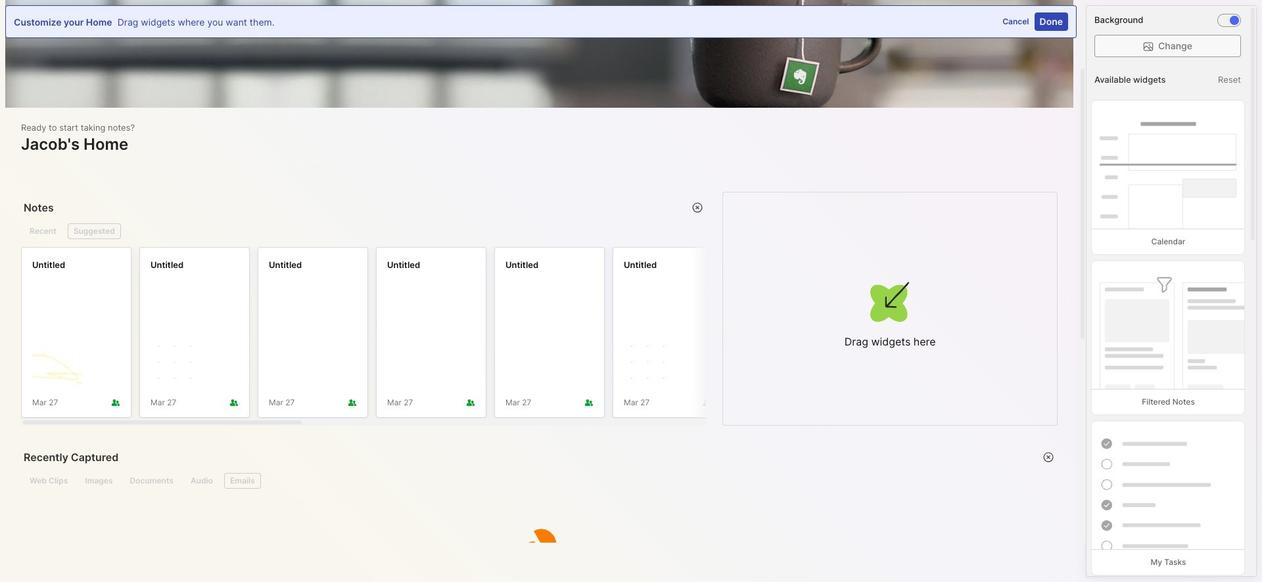 Task type: vqa. For each thing, say whether or not it's contained in the screenshot.
the Background image
yes



Task type: describe. For each thing, give the bounding box(es) containing it.
background image
[[1230, 16, 1240, 25]]



